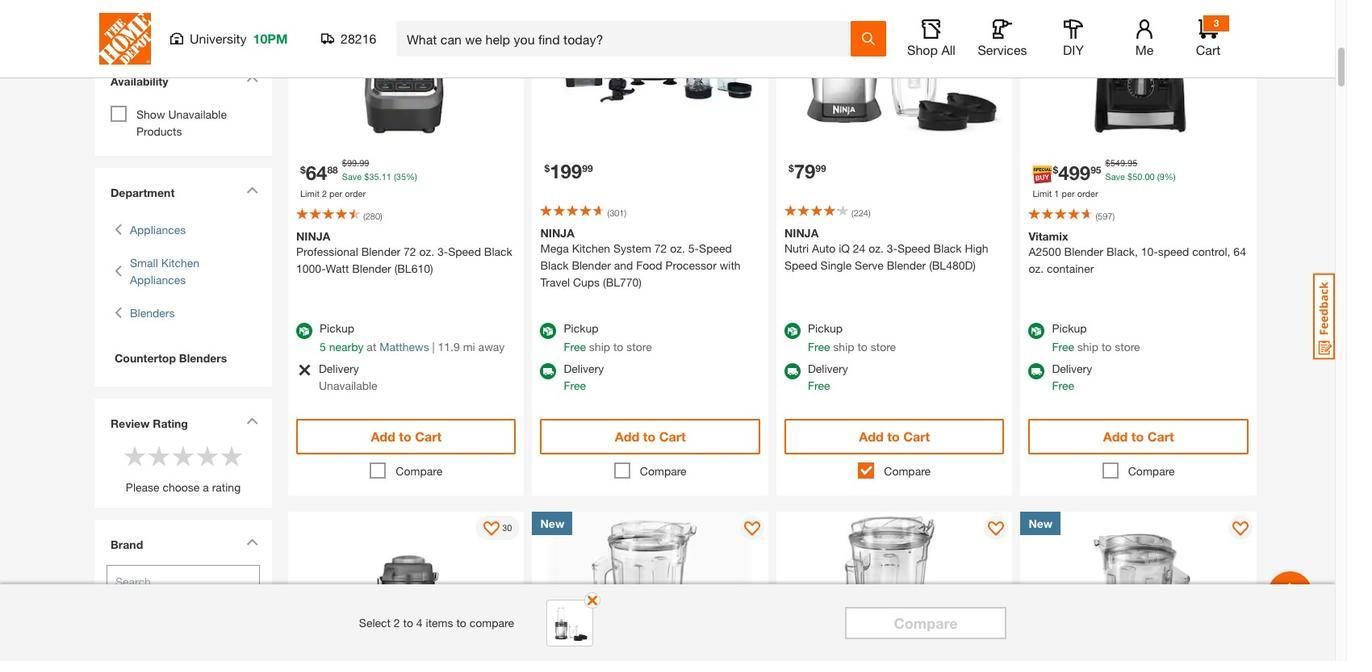 Task type: locate. For each thing, give the bounding box(es) containing it.
1 display image from the left
[[484, 522, 500, 538]]

0 horizontal spatial 95
[[1091, 163, 1102, 176]]

( up 24
[[852, 207, 854, 218]]

1 vertical spatial back caret image
[[115, 254, 122, 288]]

unavailable down availability link
[[168, 107, 227, 121]]

1 vertical spatial unavailable
[[319, 379, 378, 392]]

2 available for pickup image from the left
[[1029, 323, 1045, 339]]

2 caret icon image from the top
[[246, 187, 258, 194]]

pickup free ship to store for 199
[[564, 321, 652, 354]]

0 horizontal spatial unavailable
[[168, 107, 227, 121]]

1 horizontal spatial delivery free
[[808, 362, 848, 392]]

1 ship from the left
[[589, 340, 610, 354]]

2 appliances from the top
[[130, 273, 186, 287]]

oz. inside ninja mega kitchen system 72 oz. 5-speed black blender and food processor with travel cups (bl770)
[[670, 241, 685, 255]]

$ left the 11
[[364, 171, 369, 181]]

30 button
[[476, 516, 520, 540]]

blender right the watt
[[352, 262, 391, 275]]

new for "a3500 64 oz., 10-speed blender - brushed stainless blender" image on the bottom of page
[[540, 517, 565, 530]]

0 horizontal spatial %)
[[406, 171, 417, 181]]

1 horizontal spatial 3-
[[887, 241, 898, 255]]

display image
[[484, 522, 500, 538], [744, 522, 760, 538]]

11.9
[[438, 340, 460, 354]]

star symbol image up please
[[123, 444, 147, 468]]

3 add to cart from the left
[[859, 429, 930, 444]]

back caret image left appliances link
[[115, 221, 122, 238]]

$ 199 99
[[545, 160, 593, 182]]

delivery for 64
[[319, 362, 359, 375]]

35 right the 11
[[396, 171, 406, 181]]

single
[[821, 258, 852, 272]]

1 star symbol image from the left
[[147, 444, 171, 468]]

1 back caret image from the top
[[115, 221, 122, 238]]

caret icon image inside availability link
[[246, 75, 258, 82]]

35
[[369, 171, 379, 181], [396, 171, 406, 181]]

2 add to cart button from the left
[[540, 419, 760, 455]]

add to cart for 64
[[371, 429, 442, 444]]

all
[[942, 42, 956, 57]]

2 up the professional at the left top
[[322, 188, 327, 198]]

1 per from the left
[[329, 188, 342, 198]]

2 horizontal spatial pickup free ship to store
[[1052, 321, 1140, 354]]

blender inside ninja mega kitchen system 72 oz. 5-speed black blender and food processor with travel cups (bl770)
[[572, 258, 611, 272]]

$ up "mega"
[[545, 162, 550, 174]]

free for available for pickup image related to 79
[[808, 340, 830, 354]]

speed
[[1158, 245, 1189, 258]]

cart for 79
[[904, 429, 930, 444]]

(bl480d)
[[929, 258, 976, 272]]

delivery free for 199
[[564, 362, 604, 392]]

store for 79
[[871, 340, 896, 354]]

0 vertical spatial 64
[[306, 161, 327, 184]]

2 add from the left
[[615, 429, 640, 444]]

0 horizontal spatial blenders
[[130, 306, 175, 320]]

0 horizontal spatial ship
[[589, 340, 610, 354]]

pickup for 64
[[320, 321, 354, 335]]

64
[[306, 161, 327, 184], [1234, 245, 1246, 258]]

black inside ninja mega kitchen system 72 oz. 5-speed black blender and food processor with travel cups (bl770)
[[540, 258, 569, 272]]

add for 199
[[615, 429, 640, 444]]

4 pickup from the left
[[1052, 321, 1087, 335]]

nutri auto iq 24 oz. 3-speed black high speed single serve blender (bl480d) image
[[777, 0, 1013, 145]]

compare
[[396, 464, 443, 478], [640, 464, 687, 478], [884, 464, 931, 478], [1128, 464, 1175, 478], [894, 614, 958, 632]]

university
[[190, 31, 247, 46]]

( down $ 64 88 $ 99 . 99 save $ 35 . 11 ( 35 %) limit 2 per order
[[363, 211, 365, 221]]

black inside ninja nutri auto iq 24 oz. 3-speed black high speed single serve blender (bl480d)
[[934, 241, 962, 255]]

delivery for 79
[[808, 362, 848, 375]]

order
[[345, 188, 366, 198], [1078, 188, 1098, 198]]

iq
[[839, 241, 850, 255]]

add to cart button
[[296, 419, 516, 455], [540, 419, 760, 455], [785, 419, 1005, 455], [1029, 419, 1249, 455]]

delivery inside delivery unavailable
[[319, 362, 359, 375]]

1 available for pickup image from the left
[[540, 323, 557, 339]]

0 vertical spatial appliances
[[130, 223, 186, 237]]

add to cart button for 79
[[785, 419, 1005, 455]]

3 back caret image from the top
[[115, 304, 122, 321]]

available for pickup image down a2500
[[1029, 323, 1045, 339]]

2 available for pickup image from the left
[[785, 323, 801, 339]]

pickup free ship to store down (bl770) on the left top
[[564, 321, 652, 354]]

1 horizontal spatial display image
[[744, 522, 760, 538]]

black
[[934, 241, 962, 255], [484, 245, 513, 258], [540, 258, 569, 272]]

ninja inside ninja professional blender 72 oz. 3-speed black 1000-watt blender (bl610)
[[296, 229, 330, 243]]

0 horizontal spatial 72
[[404, 245, 416, 258]]

department
[[111, 186, 175, 199]]

available shipping image for 199
[[540, 363, 557, 379]]

1 vertical spatial kitchen
[[161, 256, 199, 270]]

0 vertical spatial kitchen
[[572, 241, 610, 255]]

available for pickup image
[[296, 323, 312, 339], [1029, 323, 1045, 339]]

1 horizontal spatial black
[[540, 258, 569, 272]]

star symbol image up rating
[[220, 444, 244, 468]]

blender right serve
[[887, 258, 926, 272]]

appliances up small
[[130, 223, 186, 237]]

3 pickup from the left
[[808, 321, 843, 335]]

available shipping image
[[785, 363, 801, 379]]

order down $ 499 95 in the top of the page
[[1078, 188, 1098, 198]]

cart
[[1196, 42, 1221, 57], [415, 429, 442, 444], [659, 429, 686, 444], [904, 429, 930, 444], [1148, 429, 1174, 444]]

ninja professional blender 72 oz. 3-speed black 1000-watt blender (bl610)
[[296, 229, 513, 275]]

3- inside ninja nutri auto iq 24 oz. 3-speed black high speed single serve blender (bl480d)
[[887, 241, 898, 255]]

ninja for 199
[[540, 226, 575, 240]]

%) right the 11
[[406, 171, 417, 181]]

0 horizontal spatial display image
[[989, 522, 1005, 538]]

1 horizontal spatial available for pickup image
[[1029, 323, 1045, 339]]

2 delivery free from the left
[[808, 362, 848, 392]]

services button
[[977, 19, 1029, 58]]

0 horizontal spatial black
[[484, 245, 513, 258]]

2 store from the left
[[871, 340, 896, 354]]

0 horizontal spatial star symbol image
[[147, 444, 171, 468]]

0 horizontal spatial 35
[[369, 171, 379, 181]]

4 add to cart from the left
[[1103, 429, 1174, 444]]

1 horizontal spatial display image
[[1233, 522, 1249, 538]]

1 horizontal spatial unavailable
[[319, 379, 378, 392]]

2 ship from the left
[[833, 340, 855, 354]]

2 star symbol image from the left
[[171, 444, 195, 468]]

0 horizontal spatial available for pickup image
[[296, 323, 312, 339]]

1 caret icon image from the top
[[246, 75, 258, 82]]

add to cart for 199
[[615, 429, 686, 444]]

appliances inside small kitchen appliances
[[130, 273, 186, 287]]

available for pickup image up available shipping image
[[785, 323, 801, 339]]

pickup down 'single'
[[808, 321, 843, 335]]

pickup free ship to store
[[564, 321, 652, 354], [808, 321, 896, 354], [1052, 321, 1140, 354]]

free for available shipping image
[[808, 379, 830, 392]]

1 order from the left
[[345, 188, 366, 198]]

2
[[322, 188, 327, 198], [394, 616, 400, 630]]

1 pickup from the left
[[320, 321, 354, 335]]

1 horizontal spatial 95
[[1128, 157, 1138, 168]]

back caret image left blenders link
[[115, 304, 122, 321]]

new for ascent series a3500 gold label 64 oz., 10 speed - white blender image
[[1029, 517, 1053, 530]]

1 horizontal spatial 35
[[396, 171, 406, 181]]

( for 549
[[1096, 211, 1098, 221]]

1 horizontal spatial blenders
[[179, 351, 227, 365]]

0 horizontal spatial delivery free
[[564, 362, 604, 392]]

1 vertical spatial appliances
[[130, 273, 186, 287]]

1 horizontal spatial 72
[[655, 241, 667, 255]]

1 horizontal spatial limit
[[1033, 188, 1052, 198]]

add to cart button for 199
[[540, 419, 760, 455]]

2 order from the left
[[1078, 188, 1098, 198]]

95 left 549
[[1091, 163, 1102, 176]]

pickup free ship to store down 'single'
[[808, 321, 896, 354]]

with
[[720, 258, 741, 272]]

2 inside $ 64 88 $ 99 . 99 save $ 35 . 11 ( 35 %) limit 2 per order
[[322, 188, 327, 198]]

cart for 199
[[659, 429, 686, 444]]

1 horizontal spatial pickup free ship to store
[[808, 321, 896, 354]]

university 10pm
[[190, 31, 288, 46]]

1 horizontal spatial ship
[[833, 340, 855, 354]]

0 vertical spatial 2
[[322, 188, 327, 198]]

ninja
[[540, 226, 575, 240], [785, 226, 819, 240], [296, 229, 330, 243]]

$ 64 88 $ 99 . 99 save $ 35 . 11 ( 35 %) limit 2 per order
[[300, 157, 417, 198]]

ninja up the professional at the left top
[[296, 229, 330, 243]]

2 add to cart from the left
[[615, 429, 686, 444]]

1 new from the left
[[540, 517, 565, 530]]

1 horizontal spatial 2
[[394, 616, 400, 630]]

( for 199
[[608, 207, 610, 218]]

1 horizontal spatial 64
[[1234, 245, 1246, 258]]

appliances
[[130, 223, 186, 237], [130, 273, 186, 287]]

kitchen right small
[[161, 256, 199, 270]]

2 horizontal spatial delivery free
[[1052, 362, 1093, 392]]

2 pickup from the left
[[564, 321, 599, 335]]

72 up food
[[655, 241, 667, 255]]

2 vertical spatial back caret image
[[115, 304, 122, 321]]

1 save from the left
[[342, 171, 362, 181]]

system
[[614, 241, 651, 255]]

food
[[636, 258, 663, 272]]

Search text field
[[107, 565, 260, 597]]

0 horizontal spatial 2
[[322, 188, 327, 198]]

1 add to cart button from the left
[[296, 419, 516, 455]]

( right 00
[[1158, 171, 1160, 181]]

per down "88"
[[329, 188, 342, 198]]

limit up the professional at the left top
[[300, 188, 320, 198]]

oz. right 24
[[869, 241, 884, 255]]

3 add to cart button from the left
[[785, 419, 1005, 455]]

caret icon image for brand
[[246, 539, 258, 546]]

blender
[[361, 245, 401, 258], [1065, 245, 1104, 258], [572, 258, 611, 272], [887, 258, 926, 272], [352, 262, 391, 275]]

1 appliances from the top
[[130, 223, 186, 237]]

services
[[978, 42, 1027, 57]]

available for pickup image for 64
[[296, 323, 312, 339]]

0 vertical spatial back caret image
[[115, 221, 122, 238]]

ninja inside ninja nutri auto iq 24 oz. 3-speed black high speed single serve blender (bl480d)
[[785, 226, 819, 240]]

3 left "day"
[[172, 13, 179, 27]]

and
[[614, 258, 633, 272]]

display image
[[989, 522, 1005, 538], [1233, 522, 1249, 538]]

blender up the container on the top right of page
[[1065, 245, 1104, 258]]

$ inside $ 199 99
[[545, 162, 550, 174]]

0 horizontal spatial display image
[[484, 522, 500, 538]]

0 horizontal spatial available for pickup image
[[540, 323, 557, 339]]

1 vertical spatial blenders
[[179, 351, 227, 365]]

kitchen up cups
[[572, 241, 610, 255]]

$ right "88"
[[342, 157, 347, 168]]

24
[[853, 241, 866, 255]]

oz. inside ninja nutri auto iq 24 oz. 3-speed black high speed single serve blender (bl480d)
[[869, 241, 884, 255]]

a3500 64 oz., 10-speed blender - brushed stainless blender image
[[532, 512, 769, 661]]

caret icon image inside brand link
[[246, 539, 258, 546]]

) for 79
[[869, 207, 871, 218]]

back caret image for blenders
[[115, 304, 122, 321]]

per inside $ 64 88 $ 99 . 99 save $ 35 . 11 ( 35 %) limit 2 per order
[[329, 188, 342, 198]]

department link
[[103, 176, 264, 209]]

3 right me 'button'
[[1214, 17, 1219, 29]]

64 right "control,"
[[1234, 245, 1246, 258]]

1 add from the left
[[371, 429, 396, 444]]

a2500 blender black, 10-speed control, 64 oz. container image
[[1021, 0, 1257, 145]]

4 add to cart button from the left
[[1029, 419, 1249, 455]]

2 new from the left
[[1029, 517, 1053, 530]]

4 add from the left
[[1103, 429, 1128, 444]]

order up ( 280 )
[[345, 188, 366, 198]]

0 horizontal spatial pickup free ship to store
[[564, 321, 652, 354]]

mega
[[540, 241, 569, 255]]

2 back caret image from the top
[[115, 254, 122, 288]]

( down '$ 549 . 95 save $ 50 . 00 ( 9 %) limit 1 per order'
[[1096, 211, 1098, 221]]

2 horizontal spatial ship
[[1078, 340, 1099, 354]]

pickup
[[320, 321, 354, 335], [564, 321, 599, 335], [808, 321, 843, 335], [1052, 321, 1087, 335]]

2 pickup free ship to store from the left
[[808, 321, 896, 354]]

star symbol image up a
[[195, 444, 220, 468]]

0 horizontal spatial available shipping image
[[540, 363, 557, 379]]

pickup down cups
[[564, 321, 599, 335]]

available for pickup image up limited stock for pickup image at the left of page
[[296, 323, 312, 339]]

compare for 549
[[1128, 464, 1175, 478]]

oz. down a2500
[[1029, 262, 1044, 275]]

compare for 64
[[396, 464, 443, 478]]

day
[[182, 13, 202, 27]]

unavailable down nearby
[[319, 379, 378, 392]]

$ left "88"
[[300, 163, 306, 176]]

please
[[126, 480, 159, 494]]

free for available for pickup image associated with 199
[[564, 340, 586, 354]]

1 %) from the left
[[406, 171, 417, 181]]

available for pickup image down the travel on the left of the page
[[540, 323, 557, 339]]

$ inside $ 79 99
[[789, 162, 794, 174]]

1 horizontal spatial save
[[1106, 171, 1125, 181]]

1000-
[[296, 262, 326, 275]]

$ 549 . 95 save $ 50 . 00 ( 9 %) limit 1 per order
[[1033, 157, 1176, 198]]

0 horizontal spatial save
[[342, 171, 362, 181]]

cart for 64
[[415, 429, 442, 444]]

%) right 00
[[1165, 171, 1176, 181]]

black left "mega"
[[484, 245, 513, 258]]

delivery free for 79
[[808, 362, 848, 392]]

0 horizontal spatial ninja
[[296, 229, 330, 243]]

available for pickup image
[[540, 323, 557, 339], [785, 323, 801, 339]]

rating
[[212, 480, 241, 494]]

limit left 1
[[1033, 188, 1052, 198]]

pickup for 199
[[564, 321, 599, 335]]

unavailable inside show unavailable products
[[168, 107, 227, 121]]

shop all
[[907, 42, 956, 57]]

$ right $ 499 95 in the top of the page
[[1106, 157, 1111, 168]]

caret icon image
[[246, 75, 258, 82], [246, 187, 258, 194], [246, 417, 258, 425], [246, 539, 258, 546]]

back caret image left small
[[115, 254, 122, 288]]

0 horizontal spatial limit
[[300, 188, 320, 198]]

1 store from the left
[[627, 340, 652, 354]]

1 horizontal spatial store
[[871, 340, 896, 354]]

oz. left 5-
[[670, 241, 685, 255]]

10pm
[[253, 31, 288, 46]]

64 left the 11
[[306, 161, 327, 184]]

star symbol image
[[147, 444, 171, 468], [220, 444, 244, 468]]

star symbol image
[[123, 444, 147, 468], [171, 444, 195, 468], [195, 444, 220, 468]]

me
[[1136, 42, 1154, 57]]

1 limit from the left
[[300, 188, 320, 198]]

0 horizontal spatial store
[[627, 340, 652, 354]]

199
[[550, 160, 582, 182]]

pickup for 79
[[808, 321, 843, 335]]

2 limit from the left
[[1033, 188, 1052, 198]]

black inside ninja professional blender 72 oz. 3-speed black 1000-watt blender (bl610)
[[484, 245, 513, 258]]

2 horizontal spatial store
[[1115, 340, 1140, 354]]

display image inside 30 dropdown button
[[484, 522, 500, 538]]

1 horizontal spatial ninja
[[540, 226, 575, 240]]

1 available for pickup image from the left
[[296, 323, 312, 339]]

$ left 00
[[1128, 171, 1133, 181]]

vitamix a2500 blender black, 10-speed control, 64 oz. container
[[1029, 229, 1246, 275]]

88
[[327, 163, 338, 176]]

limit inside $ 64 88 $ 99 . 99 save $ 35 . 11 ( 35 %) limit 2 per order
[[300, 188, 320, 198]]

black,
[[1107, 245, 1138, 258]]

.
[[357, 157, 359, 168], [1125, 157, 1128, 168], [379, 171, 382, 181], [1143, 171, 1145, 181]]

per right 1
[[1062, 188, 1075, 198]]

0 vertical spatial unavailable
[[168, 107, 227, 121]]

) up system
[[624, 207, 627, 218]]

0 horizontal spatial 3-
[[438, 245, 448, 258]]

appliances down small
[[130, 273, 186, 287]]

blenders down small kitchen appliances
[[130, 306, 175, 320]]

2 per from the left
[[1062, 188, 1075, 198]]

1 display image from the left
[[989, 522, 1005, 538]]

2 display image from the left
[[1233, 522, 1249, 538]]

ninja up nutri
[[785, 226, 819, 240]]

2 horizontal spatial ninja
[[785, 226, 819, 240]]

auto
[[812, 241, 836, 255]]

diy
[[1063, 42, 1084, 57]]

black up (bl480d)
[[934, 241, 962, 255]]

at
[[367, 340, 376, 354]]

1 available shipping image from the left
[[540, 363, 557, 379]]

0 horizontal spatial kitchen
[[161, 256, 199, 270]]

pickup inside pickup 5 nearby at matthews | 11.9 mi away
[[320, 321, 354, 335]]

1 horizontal spatial available shipping image
[[1029, 363, 1045, 379]]

) up ninja nutri auto iq 24 oz. 3-speed black high speed single serve blender (bl480d) on the top right of page
[[869, 207, 871, 218]]

add
[[371, 429, 396, 444], [615, 429, 640, 444], [859, 429, 884, 444], [1103, 429, 1128, 444]]

1 horizontal spatial new
[[1029, 517, 1053, 530]]

limit
[[300, 188, 320, 198], [1033, 188, 1052, 198]]

oz.
[[670, 241, 685, 255], [869, 241, 884, 255], [419, 245, 434, 258], [1029, 262, 1044, 275]]

1 horizontal spatial star symbol image
[[220, 444, 244, 468]]

2 %) from the left
[[1165, 171, 1176, 181]]

1 add to cart from the left
[[371, 429, 442, 444]]

feedback link image
[[1314, 273, 1335, 360]]

1 horizontal spatial kitchen
[[572, 241, 610, 255]]

( 280 )
[[363, 211, 382, 221]]

1 vertical spatial 64
[[1234, 245, 1246, 258]]

1 horizontal spatial per
[[1062, 188, 1075, 198]]

black down "mega"
[[540, 258, 569, 272]]

save right "88"
[[342, 171, 362, 181]]

products
[[136, 124, 182, 138]]

4 caret icon image from the top
[[246, 539, 258, 546]]

compare for 199
[[640, 464, 687, 478]]

small
[[130, 256, 158, 270]]

$ up 1
[[1053, 163, 1059, 176]]

available for pickup image for 199
[[540, 323, 557, 339]]

caret icon image inside department link
[[246, 187, 258, 194]]

cart for 549
[[1148, 429, 1174, 444]]

1 delivery free from the left
[[564, 362, 604, 392]]

blenders right countertop
[[179, 351, 227, 365]]

30
[[502, 522, 512, 533]]

1 horizontal spatial available for pickup image
[[785, 323, 801, 339]]

review
[[111, 417, 150, 430]]

show unavailable products link
[[136, 107, 227, 138]]

pickup down the container on the top right of page
[[1052, 321, 1087, 335]]

ninja up "mega"
[[540, 226, 575, 240]]

back caret image
[[115, 221, 122, 238], [115, 254, 122, 288], [115, 304, 122, 321]]

0 horizontal spatial per
[[329, 188, 342, 198]]

save inside $ 64 88 $ 99 . 99 save $ 35 . 11 ( 35 %) limit 2 per order
[[342, 171, 362, 181]]

3 add from the left
[[859, 429, 884, 444]]

1 horizontal spatial %)
[[1165, 171, 1176, 181]]

35 left the 11
[[369, 171, 379, 181]]

) down the 11
[[380, 211, 382, 221]]

99
[[347, 157, 357, 168], [359, 157, 369, 168], [582, 162, 593, 174], [816, 162, 826, 174]]

star symbol image down the review rating link
[[147, 444, 171, 468]]

2 horizontal spatial black
[[934, 241, 962, 255]]

pickup up nearby
[[320, 321, 354, 335]]

2 available shipping image from the left
[[1029, 363, 1045, 379]]

1 horizontal spatial 3
[[1214, 17, 1219, 29]]

95 up the 50
[[1128, 157, 1138, 168]]

72 up (bl610)
[[404, 245, 416, 258]]

ninja for 79
[[785, 226, 819, 240]]

per inside '$ 549 . 95 save $ 50 . 00 ( 9 %) limit 1 per order'
[[1062, 188, 1075, 198]]

( up ninja mega kitchen system 72 oz. 5-speed black blender and food processor with travel cups (bl770)
[[608, 207, 610, 218]]

delivery for 549
[[1052, 362, 1093, 375]]

1 horizontal spatial order
[[1078, 188, 1098, 198]]

0 horizontal spatial order
[[345, 188, 366, 198]]

professional
[[296, 245, 358, 258]]

0 horizontal spatial 64
[[306, 161, 327, 184]]

star symbol image up the please choose a rating
[[171, 444, 195, 468]]

$ up nutri
[[789, 162, 794, 174]]

3
[[172, 13, 179, 27], [1214, 17, 1219, 29]]

save down 549
[[1106, 171, 1125, 181]]

2 save from the left
[[1106, 171, 1125, 181]]

blender up cups
[[572, 258, 611, 272]]

2 right select
[[394, 616, 400, 630]]

0 horizontal spatial new
[[540, 517, 565, 530]]

$
[[342, 157, 347, 168], [1106, 157, 1111, 168], [545, 162, 550, 174], [789, 162, 794, 174], [300, 163, 306, 176], [1053, 163, 1059, 176], [364, 171, 369, 181], [1128, 171, 1133, 181]]

speed inside ninja mega kitchen system 72 oz. 5-speed black blender and food processor with travel cups (bl770)
[[699, 241, 732, 255]]

) up black,
[[1113, 211, 1115, 221]]

ninja inside ninja mega kitchen system 72 oz. 5-speed black blender and food processor with travel cups (bl770)
[[540, 226, 575, 240]]

1 pickup free ship to store from the left
[[564, 321, 652, 354]]

add for 79
[[859, 429, 884, 444]]

available shipping image
[[540, 363, 557, 379], [1029, 363, 1045, 379]]

pickup free ship to store down the container on the top right of page
[[1052, 321, 1140, 354]]

oz. up (bl610)
[[419, 245, 434, 258]]

add to cart button for 64
[[296, 419, 516, 455]]

available for pickup image for 549
[[1029, 323, 1045, 339]]

back caret image for small kitchen appliances
[[115, 254, 122, 288]]

( right the 11
[[394, 171, 396, 181]]

store
[[627, 340, 652, 354], [871, 340, 896, 354], [1115, 340, 1140, 354]]

95 inside '$ 549 . 95 save $ 50 . 00 ( 9 %) limit 1 per order'
[[1128, 157, 1138, 168]]



Task type: vqa. For each thing, say whether or not it's contained in the screenshot.
first star symbol image from right
yes



Task type: describe. For each thing, give the bounding box(es) containing it.
free 2-3 day delivery link
[[136, 13, 245, 27]]

ascent series a3500 gold label 64 oz., 10 speed - white blender image
[[1021, 512, 1257, 661]]

%) inside $ 64 88 $ 99 . 99 save $ 35 . 11 ( 35 %) limit 2 per order
[[406, 171, 417, 181]]

2 35 from the left
[[396, 171, 406, 181]]

brand
[[111, 538, 143, 551]]

549
[[1111, 157, 1125, 168]]

499
[[1059, 161, 1091, 184]]

shop all button
[[906, 19, 957, 58]]

pickup for 549
[[1052, 321, 1087, 335]]

blender inside vitamix a2500 blender black, 10-speed control, 64 oz. container
[[1065, 245, 1104, 258]]

black for 199
[[540, 258, 569, 272]]

product image
[[550, 603, 590, 643]]

10-
[[1141, 245, 1158, 258]]

$ 499 95
[[1053, 161, 1102, 184]]

shop
[[907, 42, 938, 57]]

items
[[426, 616, 453, 630]]

order inside '$ 549 . 95 save $ 50 . 00 ( 9 %) limit 1 per order'
[[1078, 188, 1098, 198]]

store for 199
[[627, 340, 652, 354]]

$ inside $ 499 95
[[1053, 163, 1059, 176]]

free for available for pickup icon corresponding to 549
[[1052, 340, 1075, 354]]

add for 64
[[371, 429, 396, 444]]

me button
[[1119, 19, 1171, 58]]

add to cart for 79
[[859, 429, 930, 444]]

( for 64
[[363, 211, 365, 221]]

) for 549
[[1113, 211, 1115, 221]]

mi
[[463, 340, 475, 354]]

oz. inside vitamix a2500 blender black, 10-speed control, 64 oz. container
[[1029, 262, 1044, 275]]

professional blender 72 oz. 3-speed black 1000-watt blender (bl610) image
[[288, 0, 524, 145]]

64 inside vitamix a2500 blender black, 10-speed control, 64 oz. container
[[1234, 245, 1246, 258]]

0 horizontal spatial 3
[[172, 13, 179, 27]]

( inside '$ 549 . 95 save $ 50 . 00 ( 9 %) limit 1 per order'
[[1158, 171, 1160, 181]]

compare button
[[845, 607, 1007, 639]]

3 store from the left
[[1115, 340, 1140, 354]]

3 ship from the left
[[1078, 340, 1099, 354]]

watt
[[326, 262, 349, 275]]

99 inside $ 79 99
[[816, 162, 826, 174]]

1 vertical spatial 2
[[394, 616, 400, 630]]

add to cart button for 549
[[1029, 419, 1249, 455]]

3 pickup free ship to store from the left
[[1052, 321, 1140, 354]]

free 2-3 day delivery
[[136, 13, 245, 27]]

blender inside ninja nutri auto iq 24 oz. 3-speed black high speed single serve blender (bl480d)
[[887, 258, 926, 272]]

control,
[[1193, 245, 1231, 258]]

blender down ( 280 )
[[361, 245, 401, 258]]

3 star symbol image from the left
[[195, 444, 220, 468]]

caret icon image for department
[[246, 187, 258, 194]]

a
[[203, 480, 209, 494]]

delivery for 199
[[564, 362, 604, 375]]

brand link
[[103, 528, 264, 565]]

50
[[1133, 171, 1143, 181]]

) for 64
[[380, 211, 382, 221]]

2-
[[162, 13, 172, 27]]

( 224 )
[[852, 207, 871, 218]]

small kitchen appliances
[[130, 256, 199, 287]]

compare for 79
[[884, 464, 931, 478]]

( 597 )
[[1096, 211, 1115, 221]]

cart 3
[[1196, 17, 1221, 57]]

1
[[1055, 188, 1060, 198]]

9
[[1160, 171, 1165, 181]]

3- inside ninja professional blender 72 oz. 3-speed black 1000-watt blender (bl610)
[[438, 245, 448, 258]]

0 vertical spatial blenders
[[130, 306, 175, 320]]

1 star symbol image from the left
[[123, 444, 147, 468]]

72 inside ninja mega kitchen system 72 oz. 5-speed black blender and food processor with travel cups (bl770)
[[655, 241, 667, 255]]

%) inside '$ 549 . 95 save $ 50 . 00 ( 9 %) limit 1 per order'
[[1165, 171, 1176, 181]]

597
[[1098, 211, 1113, 221]]

matthews
[[380, 340, 429, 354]]

away
[[478, 340, 505, 354]]

travel
[[540, 275, 570, 289]]

small kitchen appliances link
[[130, 254, 252, 288]]

28216
[[341, 31, 377, 46]]

4
[[416, 616, 423, 630]]

speed inside ninja professional blender 72 oz. 3-speed black 1000-watt blender (bl610)
[[448, 245, 481, 258]]

countertop
[[115, 351, 176, 365]]

5
[[320, 340, 326, 354]]

( 301 )
[[608, 207, 627, 218]]

pickup free ship to store for 79
[[808, 321, 896, 354]]

please choose a rating
[[126, 480, 241, 494]]

countertop blenders link
[[111, 350, 256, 367]]

2 star symbol image from the left
[[220, 444, 244, 468]]

available shipping image for 549
[[1029, 363, 1045, 379]]

ship for 79
[[833, 340, 855, 354]]

order inside $ 64 88 $ 99 . 99 save $ 35 . 11 ( 35 %) limit 2 per order
[[345, 188, 366, 198]]

79
[[794, 160, 816, 182]]

3 delivery free from the left
[[1052, 362, 1093, 392]]

caret icon image for availability
[[246, 75, 258, 82]]

5-
[[689, 241, 699, 255]]

28216 button
[[321, 31, 377, 47]]

compare inside button
[[894, 614, 958, 632]]

select 2 to 4 items to compare
[[359, 616, 514, 630]]

available for pickup image for 79
[[785, 323, 801, 339]]

( for 79
[[852, 207, 854, 218]]

$ 79 99
[[789, 160, 826, 182]]

72 inside ninja professional blender 72 oz. 3-speed black 1000-watt blender (bl610)
[[404, 245, 416, 258]]

ship for 199
[[589, 340, 610, 354]]

matthews link
[[380, 340, 429, 354]]

unavailable for show
[[168, 107, 227, 121]]

kitchen inside small kitchen appliances
[[161, 256, 199, 270]]

) for 199
[[624, 207, 627, 218]]

add to cart for 549
[[1103, 429, 1174, 444]]

nearby
[[329, 340, 364, 354]]

1 35 from the left
[[369, 171, 379, 181]]

choose
[[163, 480, 200, 494]]

99 inside $ 199 99
[[582, 162, 593, 174]]

review rating link
[[111, 415, 216, 432]]

pickup 5 nearby at matthews | 11.9 mi away
[[320, 321, 505, 354]]

kitchen inside ninja mega kitchen system 72 oz. 5-speed black blender and food processor with travel cups (bl770)
[[572, 241, 610, 255]]

rating
[[153, 417, 188, 430]]

cups
[[573, 275, 600, 289]]

11
[[382, 171, 391, 181]]

What can we help you find today? search field
[[407, 22, 850, 56]]

ninja nutri auto iq 24 oz. 3-speed black high speed single serve blender (bl480d)
[[785, 226, 989, 272]]

free for available shipping icon corresponding to 199
[[564, 379, 586, 392]]

a2500
[[1029, 245, 1061, 258]]

3 inside cart 3
[[1214, 17, 1219, 29]]

|
[[432, 340, 435, 354]]

diy button
[[1048, 19, 1100, 58]]

container
[[1047, 262, 1094, 275]]

limit inside '$ 549 . 95 save $ 50 . 00 ( 9 %) limit 1 per order'
[[1033, 188, 1052, 198]]

review rating
[[111, 417, 188, 430]]

free for available shipping icon corresponding to 549
[[1052, 379, 1075, 392]]

301
[[610, 207, 624, 218]]

unavailable for delivery
[[319, 379, 378, 392]]

show unavailable products
[[136, 107, 227, 138]]

black for 79
[[934, 241, 962, 255]]

64 inside $ 64 88 $ 99 . 99 save $ 35 . 11 ( 35 %) limit 2 per order
[[306, 161, 327, 184]]

(bl770)
[[603, 275, 642, 289]]

processor
[[666, 258, 717, 272]]

select
[[359, 616, 391, 630]]

nutri
[[785, 241, 809, 255]]

00
[[1145, 171, 1155, 181]]

2 display image from the left
[[744, 522, 760, 538]]

vitamix
[[1029, 229, 1068, 243]]

serve
[[855, 258, 884, 272]]

limited stock for pickup image
[[296, 363, 312, 377]]

( inside $ 64 88 $ 99 . 99 save $ 35 . 11 ( 35 %) limit 2 per order
[[394, 171, 396, 181]]

oz. inside ninja professional blender 72 oz. 3-speed black 1000-watt blender (bl610)
[[419, 245, 434, 258]]

add for 549
[[1103, 429, 1128, 444]]

blenders link
[[130, 304, 175, 321]]

ascent a2500 64 oz. container 10-speed control blender slate image
[[777, 512, 1013, 661]]

back caret image for appliances
[[115, 221, 122, 238]]

3 caret icon image from the top
[[246, 417, 258, 425]]

95 inside $ 499 95
[[1091, 163, 1102, 176]]

mega kitchen system 72 oz. 5-speed black blender and food processor with travel cups (bl770) image
[[532, 0, 769, 145]]

compare
[[470, 616, 514, 630]]

save inside '$ 549 . 95 save $ 50 . 00 ( 9 %) limit 1 per order'
[[1106, 171, 1125, 181]]

the home depot logo image
[[99, 13, 151, 65]]

explorian e310 series 10-speed black 48 oz. blender image
[[288, 512, 524, 661]]



